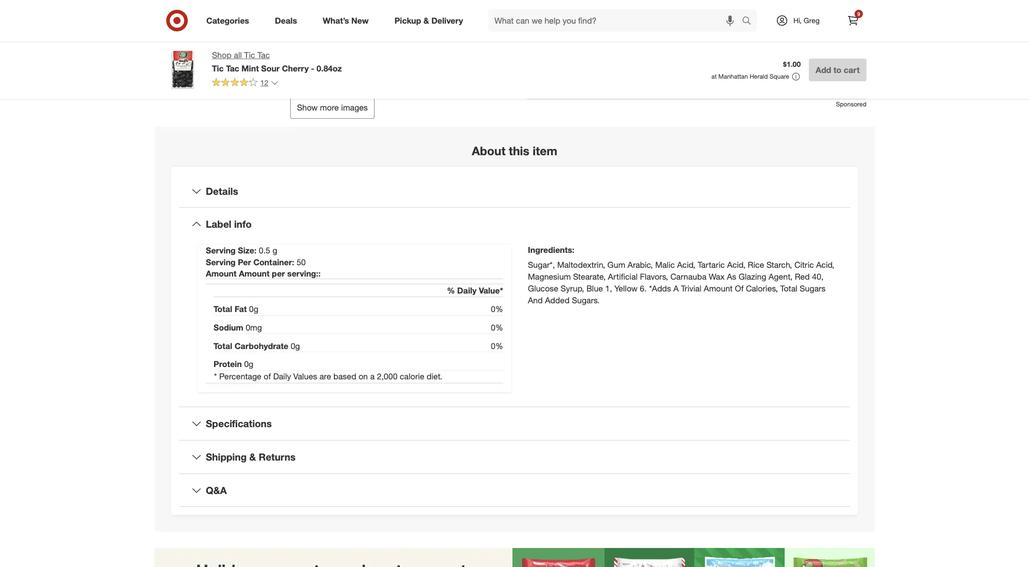Task type: locate. For each thing, give the bounding box(es) containing it.
show for show more images
[[297, 102, 318, 113]]

maltodextrin,
[[557, 260, 605, 270]]

categories link
[[198, 9, 262, 32]]

in-
[[633, 2, 643, 13]]

0 horizontal spatial of
[[264, 372, 271, 382]]

citric
[[794, 260, 814, 270]]

serving left size:
[[206, 246, 236, 256]]

stearate,
[[573, 272, 606, 282]]

daily left values
[[273, 372, 291, 382]]

0 vertical spatial advertisement region
[[527, 60, 866, 99]]

2 vertical spatial 0%
[[491, 341, 503, 351]]

deals
[[275, 15, 297, 26]]

1 amount from the left
[[206, 269, 237, 279]]

item down 9 'link'
[[850, 35, 862, 43]]

specifications button
[[179, 408, 850, 440]]

add item
[[837, 35, 862, 43]]

acid, up carnauba
[[677, 260, 695, 270]]

& right pickup
[[423, 15, 429, 26]]

2 total from the top
[[214, 341, 232, 351]]

12 link
[[212, 78, 279, 89]]

delivery
[[431, 15, 463, 26]]

serving left per
[[206, 257, 236, 268]]

0 right carbohydrate
[[291, 341, 295, 351]]

item
[[850, 35, 862, 43], [533, 144, 557, 158]]

1 vertical spatial daily
[[273, 372, 291, 382]]

tic
[[244, 50, 255, 60], [212, 63, 224, 73]]

2 horizontal spatial acid,
[[816, 260, 834, 270]]

0 vertical spatial tac
[[257, 50, 270, 60]]

yellow
[[614, 284, 638, 294]]

& for shipping
[[249, 451, 256, 463]]

total fat 0 g
[[214, 304, 258, 314]]

at
[[711, 73, 717, 80]]

1 total from the top
[[214, 304, 232, 314]]

1 horizontal spatial tic
[[244, 50, 255, 60]]

a right on
[[370, 372, 375, 382]]

to
[[834, 65, 841, 75]]

add
[[837, 35, 848, 43], [816, 65, 831, 75]]

g for carbohydrate
[[295, 341, 300, 351]]

1 vertical spatial total
[[214, 341, 232, 351]]

search button
[[737, 9, 762, 34]]

stock
[[643, 2, 665, 13]]

q&a button
[[179, 474, 850, 507]]

What can we help you find? suggestions appear below search field
[[488, 9, 745, 32]]

diet.
[[427, 372, 443, 382]]

add left 'to'
[[816, 65, 831, 75]]

0 vertical spatial tic
[[244, 50, 255, 60]]

total up protein
[[214, 341, 232, 351]]

0 vertical spatial show
[[609, 2, 631, 13]]

add to cart button
[[809, 59, 866, 81]]

1 0% from the top
[[491, 304, 503, 314]]

-
[[311, 63, 314, 73]]

1 vertical spatial serving
[[206, 257, 236, 268]]

show for show in-stock stores
[[609, 2, 631, 13]]

2 0% from the top
[[491, 322, 503, 333]]

0 horizontal spatial &
[[249, 451, 256, 463]]

40,
[[812, 272, 824, 282]]

tac up sour
[[257, 50, 270, 60]]

0 horizontal spatial amount
[[206, 269, 237, 279]]

rice
[[748, 260, 764, 270]]

0 vertical spatial item
[[850, 35, 862, 43]]

eligible
[[547, 34, 574, 44]]

greg
[[804, 16, 820, 25]]

0 vertical spatial 0%
[[491, 304, 503, 314]]

0 vertical spatial serving
[[206, 246, 236, 256]]

size:
[[238, 246, 257, 256]]

show inside image gallery element
[[297, 102, 318, 113]]

serving
[[206, 246, 236, 256], [206, 257, 236, 268]]

1 horizontal spatial amount
[[239, 269, 270, 279]]

daily right %
[[457, 286, 477, 296]]

amount up "total fat 0 g"
[[206, 269, 237, 279]]

acid, up as
[[727, 260, 745, 270]]

0 vertical spatial total
[[214, 304, 232, 314]]

g up values
[[295, 341, 300, 351]]

1 vertical spatial tac
[[226, 63, 239, 73]]

of right percentage
[[264, 372, 271, 382]]

g right fat
[[254, 304, 258, 314]]

total carbohydrate 0 g
[[214, 341, 300, 351]]

acid,
[[677, 260, 695, 270], [727, 260, 745, 270], [816, 260, 834, 270]]

add down 9 'link'
[[837, 35, 848, 43]]

of down as
[[735, 284, 744, 294]]

1 horizontal spatial show
[[609, 2, 631, 13]]

what's new link
[[314, 9, 382, 32]]

agent,
[[769, 272, 793, 282]]

1 vertical spatial &
[[249, 451, 256, 463]]

sponsored
[[836, 100, 866, 108]]

1 vertical spatial show
[[297, 102, 318, 113]]

item right this
[[533, 144, 557, 158]]

0 horizontal spatial tic
[[212, 63, 224, 73]]

3 acid, from the left
[[816, 260, 834, 270]]

g inside serving size: 0.5 g serving per container: 50
[[273, 246, 277, 256]]

shipping
[[206, 451, 247, 463]]

q&a
[[206, 485, 227, 496]]

1 horizontal spatial acid,
[[727, 260, 745, 270]]

show more images
[[297, 102, 368, 113]]

1 vertical spatial of
[[264, 372, 271, 382]]

2 serving from the top
[[206, 257, 236, 268]]

& inside dropdown button
[[249, 451, 256, 463]]

12
[[260, 78, 268, 87]]

image gallery element
[[163, 0, 502, 119]]

3 0% from the top
[[491, 341, 503, 351]]

advertisement region
[[527, 60, 866, 99], [154, 549, 875, 568]]

tac
[[257, 50, 270, 60], [226, 63, 239, 73]]

0 horizontal spatial acid,
[[677, 260, 695, 270]]

& left returns
[[249, 451, 256, 463]]

acid, up "40,"
[[816, 260, 834, 270]]

0 horizontal spatial add
[[816, 65, 831, 75]]

1 horizontal spatial item
[[850, 35, 862, 43]]

total left fat
[[214, 304, 232, 314]]

1 vertical spatial 0%
[[491, 322, 503, 333]]

0 vertical spatial add
[[837, 35, 848, 43]]

0 vertical spatial of
[[735, 284, 744, 294]]

0% for sodium 0 mg
[[491, 322, 503, 333]]

tac down the all
[[226, 63, 239, 73]]

0 horizontal spatial show
[[297, 102, 318, 113]]

0 horizontal spatial tac
[[226, 63, 239, 73]]

1 vertical spatial item
[[533, 144, 557, 158]]

g up percentage
[[249, 359, 253, 370]]

tic right the all
[[244, 50, 255, 60]]

daily
[[457, 286, 477, 296], [273, 372, 291, 382]]

g for size:
[[273, 246, 277, 256]]

total
[[214, 304, 232, 314], [214, 341, 232, 351]]

amount down per
[[239, 269, 270, 279]]

1 horizontal spatial tac
[[257, 50, 270, 60]]

amount
[[206, 269, 237, 279], [239, 269, 270, 279]]

show left more
[[297, 102, 318, 113]]

1 vertical spatial a
[[370, 372, 375, 382]]

details
[[206, 185, 238, 197]]

show in-stock stores button
[[527, 0, 774, 19]]

calorie
[[400, 372, 424, 382]]

1 vertical spatial add
[[816, 65, 831, 75]]

1 horizontal spatial daily
[[457, 286, 477, 296]]

a left the trivial
[[673, 284, 679, 294]]

0 vertical spatial a
[[673, 284, 679, 294]]

0
[[249, 304, 254, 314], [246, 322, 250, 333], [291, 341, 295, 351], [244, 359, 249, 370]]

1 horizontal spatial of
[[735, 284, 744, 294]]

1 horizontal spatial &
[[423, 15, 429, 26]]

what's new
[[323, 15, 369, 26]]

show
[[609, 2, 631, 13], [297, 102, 318, 113]]

g right 0.5
[[273, 246, 277, 256]]

0 horizontal spatial item
[[533, 144, 557, 158]]

malic
[[655, 260, 675, 270]]

1 horizontal spatial add
[[837, 35, 848, 43]]

tic down shop
[[212, 63, 224, 73]]

of
[[735, 284, 744, 294], [264, 372, 271, 382]]

registries
[[588, 34, 622, 44]]

hi,
[[793, 16, 802, 25]]

0 horizontal spatial a
[[370, 372, 375, 382]]

show left in-
[[609, 2, 631, 13]]

as
[[727, 272, 736, 282]]

& for pickup
[[423, 15, 429, 26]]

1 horizontal spatial a
[[673, 284, 679, 294]]

pickup & delivery
[[394, 15, 463, 26]]

add item button
[[823, 31, 866, 48]]

magnesium
[[528, 272, 571, 282]]

stores
[[667, 2, 692, 13]]

g
[[273, 246, 277, 256], [254, 304, 258, 314], [295, 341, 300, 351], [249, 359, 253, 370]]

0 vertical spatial &
[[423, 15, 429, 26]]

9
[[857, 11, 860, 17]]



Task type: vqa. For each thing, say whether or not it's contained in the screenshot.
the are
yes



Task type: describe. For each thing, give the bounding box(es) containing it.
sour
[[261, 63, 280, 73]]

sodium 0 mg
[[214, 322, 262, 333]]

value*
[[479, 286, 503, 296]]

0 vertical spatial daily
[[457, 286, 477, 296]]

artificial
[[608, 272, 638, 282]]

show in-stock stores
[[609, 2, 692, 13]]

add for add item
[[837, 35, 848, 43]]

tic tac mint sour cherry - 0.84oz, 5 of 6 image
[[336, 0, 502, 88]]

label
[[206, 218, 231, 230]]

more
[[320, 102, 339, 113]]

all
[[234, 50, 242, 60]]

trivial
[[681, 284, 701, 294]]

tic tac mint sour cherry - 0.84oz, 4 of 6 image
[[163, 0, 328, 88]]

$1.00
[[783, 60, 801, 69]]

%
[[447, 286, 455, 296]]

* percentage of daily values are based on a 2,000 calorie diet.
[[214, 372, 443, 382]]

categories
[[206, 15, 249, 26]]

label info button
[[179, 208, 850, 241]]

item inside button
[[850, 35, 862, 43]]

container:
[[253, 257, 294, 268]]

% daily value*
[[447, 286, 503, 296]]

red
[[795, 272, 810, 282]]

amount amount per serving: :
[[206, 269, 321, 279]]

sugars.
[[572, 295, 600, 306]]

add for add to cart
[[816, 65, 831, 75]]

mg
[[250, 322, 262, 333]]

50
[[297, 257, 306, 268]]

new
[[351, 15, 369, 26]]

what's
[[323, 15, 349, 26]]

add to cart
[[816, 65, 860, 75]]

deals link
[[266, 9, 310, 32]]

eligible for registries
[[547, 34, 622, 44]]

specifications
[[206, 418, 272, 430]]

carbohydrate
[[235, 341, 288, 351]]

shipping & returns button
[[179, 441, 850, 474]]

total for total fat
[[214, 304, 232, 314]]

0 up percentage
[[244, 359, 249, 370]]

for
[[576, 34, 586, 44]]

pickup & delivery link
[[386, 9, 476, 32]]

of inside the ingredients: sugar*, maltodextrin, gum arabic, malic acid, tartaric acid, rice starch, citric acid, magnesium stearate, artificial flavors, carnauba wax as glazing agent, red 40, glucose syrup, blue 1, yellow 6. *adds a trivial amount of calories, total sugars and added sugars.
[[735, 284, 744, 294]]

total for total carbohydrate
[[214, 341, 232, 351]]

are
[[319, 372, 331, 382]]

syrup,
[[561, 284, 584, 294]]

at manhattan herald square
[[711, 73, 789, 80]]

sugars
[[800, 284, 826, 294]]

arabic,
[[628, 260, 653, 270]]

per
[[272, 269, 285, 279]]

label info
[[206, 218, 252, 230]]

about this item
[[472, 144, 557, 158]]

shop
[[212, 50, 232, 60]]

0 horizontal spatial daily
[[273, 372, 291, 382]]

0.5
[[259, 246, 270, 256]]

1 vertical spatial advertisement region
[[154, 549, 875, 568]]

sodium
[[214, 322, 243, 333]]

added
[[545, 295, 570, 306]]

6.
[[640, 284, 647, 294]]

1 vertical spatial tic
[[212, 63, 224, 73]]

tartaric
[[698, 260, 725, 270]]

shipping & returns
[[206, 451, 296, 463]]

percentage
[[219, 372, 261, 382]]

fat
[[235, 304, 247, 314]]

ingredients:
[[528, 245, 574, 255]]

details button
[[179, 175, 850, 208]]

show more images button
[[290, 96, 375, 119]]

0% for total carbohydrate 0 g
[[491, 341, 503, 351]]

info
[[234, 218, 252, 230]]

gum
[[607, 260, 625, 270]]

wax
[[709, 272, 725, 282]]

total
[[780, 284, 797, 294]]

*
[[214, 372, 217, 382]]

and
[[528, 295, 543, 306]]

per
[[238, 257, 251, 268]]

image of tic tac mint sour cherry - 0.84oz image
[[163, 49, 204, 91]]

serving size: 0.5 g serving per container: 50
[[206, 246, 306, 268]]

1 serving from the top
[[206, 246, 236, 256]]

images
[[341, 102, 368, 113]]

search
[[737, 16, 762, 27]]

0.84oz
[[317, 63, 342, 73]]

0 right fat
[[249, 304, 254, 314]]

2,000
[[377, 372, 397, 382]]

mint
[[241, 63, 259, 73]]

1 acid, from the left
[[677, 260, 695, 270]]

values
[[293, 372, 317, 382]]

2 amount from the left
[[239, 269, 270, 279]]

0% for total fat 0 g
[[491, 304, 503, 314]]

0 right sodium
[[246, 322, 250, 333]]

calories,
[[746, 284, 778, 294]]

*adds
[[649, 284, 671, 294]]

9 link
[[842, 9, 864, 32]]

carnauba
[[670, 272, 706, 282]]

about
[[472, 144, 506, 158]]

based
[[333, 372, 356, 382]]

2 acid, from the left
[[727, 260, 745, 270]]

returns
[[259, 451, 296, 463]]

a inside the ingredients: sugar*, maltodextrin, gum arabic, malic acid, tartaric acid, rice starch, citric acid, magnesium stearate, artificial flavors, carnauba wax as glazing agent, red 40, glucose syrup, blue 1, yellow 6. *adds a trivial amount of calories, total sugars and added sugars.
[[673, 284, 679, 294]]

starch,
[[766, 260, 792, 270]]

herald
[[750, 73, 768, 80]]

protein 0 g
[[214, 359, 253, 370]]

glucose
[[528, 284, 558, 294]]

g for fat
[[254, 304, 258, 314]]

this
[[509, 144, 529, 158]]

blue
[[586, 284, 603, 294]]

glazing
[[739, 272, 766, 282]]

pickup
[[394, 15, 421, 26]]

flavors,
[[640, 272, 668, 282]]



